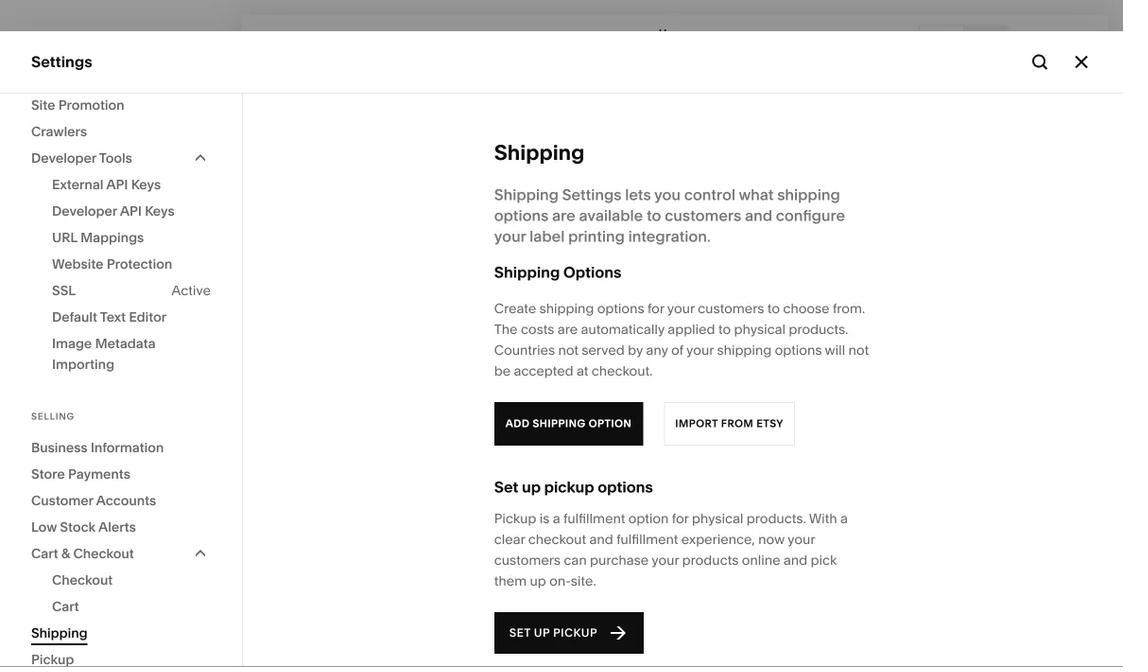 Task type: locate. For each thing, give the bounding box(es) containing it.
cart inside cart link
[[52, 598, 79, 614]]

purchase
[[590, 552, 649, 568]]

1 vertical spatial products.
[[747, 510, 807, 527]]

1 vertical spatial selling
[[31, 411, 75, 422]]

1 horizontal spatial now
[[759, 531, 785, 547]]

set up pickup in the bottom left of the page
[[495, 478, 519, 496]]

pickup inside button
[[554, 626, 598, 640]]

now left get
[[513, 633, 539, 649]]

not right will
[[849, 342, 870, 358]]

0 vertical spatial api
[[106, 176, 128, 193]]

selling
[[31, 151, 80, 169], [31, 411, 75, 422]]

customers down control
[[665, 206, 742, 225]]

your trial ends in 14 days. upgrade now to get the most out of your site.
[[296, 633, 735, 649]]

0 vertical spatial website
[[31, 117, 90, 136]]

store payments link
[[31, 461, 211, 487]]

options left will
[[775, 342, 823, 358]]

products. up 'online'
[[747, 510, 807, 527]]

cart & checkout link
[[31, 540, 211, 567]]

0 horizontal spatial and
[[590, 531, 614, 547]]

customers inside create shipping options for your customers to choose from. the costs are automatically applied to physical products. countries not served by any of your shipping options will not be accepted at checkout.
[[698, 300, 765, 316]]

options up the label
[[495, 206, 549, 225]]

external api keys link
[[52, 171, 211, 198]]

shipping inside button
[[533, 417, 586, 430]]

fulfillment down the set up pickup options
[[564, 510, 626, 527]]

mappings
[[80, 229, 144, 246]]

up up is
[[522, 478, 541, 496]]

website down url
[[52, 256, 104, 272]]

shipping link
[[31, 620, 211, 646]]

for right option
[[672, 510, 689, 527]]

choose
[[784, 300, 830, 316]]

shipping inside shipping settings lets you control what shipping options are available to customers and configure your label printing integration.
[[495, 185, 559, 204]]

customers inside pickup is a fulfillment option for physical products. with a clear checkout and fulfillment experience, now your customers can purchase your products online and pick them up on-site.
[[495, 552, 561, 568]]

up inside pickup is a fulfillment option for physical products. with a clear checkout and fulfillment experience, now your customers can purchase your products online and pick them up on-site.
[[530, 573, 547, 589]]

ruby anderson rubyanndersson@gmail.com
[[75, 551, 229, 580]]

and inside shipping settings lets you control what shipping options are available to customers and configure your label printing integration.
[[746, 206, 773, 225]]

in
[[388, 633, 400, 649]]

1 horizontal spatial not
[[849, 342, 870, 358]]

to inside shipping settings lets you control what shipping options are available to customers and configure your label printing integration.
[[647, 206, 662, 225]]

accepted
[[514, 363, 574, 379]]

cart left &
[[31, 545, 58, 562]]

default text editor
[[52, 309, 167, 325]]

0 vertical spatial for
[[648, 300, 665, 316]]

is
[[540, 510, 550, 527]]

shipping inside shipping settings lets you control what shipping options are available to customers and configure your label printing integration.
[[778, 185, 841, 204]]

checkout inside checkout link
[[52, 572, 113, 588]]

low stock alerts
[[31, 519, 136, 535]]

0 vertical spatial customers
[[665, 206, 742, 225]]

2 horizontal spatial shipping
[[778, 185, 841, 204]]

1 selling from the top
[[31, 151, 80, 169]]

2 vertical spatial settings
[[31, 456, 91, 474]]

url mappings
[[52, 229, 144, 246]]

pickup for set up pickup options
[[545, 478, 595, 496]]

printing
[[569, 227, 625, 246]]

1 vertical spatial for
[[672, 510, 689, 527]]

0 vertical spatial shipping
[[778, 185, 841, 204]]

are
[[553, 206, 576, 225], [558, 321, 578, 337]]

1 vertical spatial checkout
[[52, 572, 113, 588]]

0 vertical spatial site.
[[571, 573, 597, 589]]

protection
[[107, 256, 172, 272]]

upgrade
[[454, 633, 509, 649]]

site. right out
[[709, 633, 735, 649]]

are inside shipping settings lets you control what shipping options are available to customers and configure your label printing integration.
[[553, 206, 576, 225]]

api inside the external api keys link
[[106, 176, 128, 193]]

1 vertical spatial pickup
[[554, 626, 598, 640]]

cart inside cart & checkout dropdown button
[[31, 545, 58, 562]]

set for set up pickup options
[[495, 478, 519, 496]]

website down site promotion
[[31, 117, 90, 136]]

0 vertical spatial and
[[746, 206, 773, 225]]

keys up developer api keys link
[[131, 176, 161, 193]]

your inside shipping settings lets you control what shipping options are available to customers and configure your label printing integration.
[[495, 227, 526, 246]]

developer inside dropdown button
[[31, 150, 96, 166]]

0 vertical spatial keys
[[131, 176, 161, 193]]

selling link
[[31, 150, 210, 172]]

and left pick
[[784, 552, 808, 568]]

website for website
[[31, 117, 90, 136]]

set for set up pickup
[[510, 626, 531, 640]]

0 vertical spatial physical
[[735, 321, 786, 337]]

acuity scheduling
[[31, 285, 162, 304]]

1 vertical spatial set
[[510, 626, 531, 640]]

1 vertical spatial are
[[558, 321, 578, 337]]

ra
[[38, 558, 55, 572]]

1 vertical spatial cart
[[52, 598, 79, 614]]

0 horizontal spatial now
[[513, 633, 539, 649]]

api up url mappings link
[[120, 203, 142, 219]]

1 horizontal spatial and
[[746, 206, 773, 225]]

site promotion link
[[31, 92, 211, 118]]

scheduling
[[80, 285, 162, 304]]

set up pickup
[[510, 626, 598, 640]]

1 vertical spatial shipping
[[540, 300, 595, 316]]

shipping up configure
[[778, 185, 841, 204]]

developer for developer tools
[[31, 150, 96, 166]]

add shipping option button
[[495, 402, 644, 446]]

selling up the business at the left of the page
[[31, 411, 75, 422]]

keys for external api keys
[[131, 176, 161, 193]]

and down what
[[746, 206, 773, 225]]

api down 'selling' link
[[106, 176, 128, 193]]

your down with
[[788, 531, 816, 547]]

to down you
[[647, 206, 662, 225]]

now inside pickup is a fulfillment option for physical products. with a clear checkout and fulfillment experience, now your customers can purchase your products online and pick them up on-site.
[[759, 531, 785, 547]]

1 a from the left
[[553, 510, 561, 527]]

anderson
[[105, 551, 158, 565]]

low
[[31, 519, 57, 535]]

external api keys
[[52, 176, 161, 193]]

site
[[31, 97, 55, 113]]

of inside create shipping options for your customers to choose from. the costs are automatically applied to physical products. countries not served by any of your shipping options will not be accepted at checkout.
[[672, 342, 684, 358]]

1 vertical spatial fulfillment
[[617, 531, 679, 547]]

the
[[582, 633, 602, 649]]

developer for developer api keys
[[52, 203, 117, 219]]

2 vertical spatial and
[[784, 552, 808, 568]]

2 vertical spatial up
[[534, 626, 550, 640]]

customers
[[665, 206, 742, 225], [698, 300, 765, 316], [495, 552, 561, 568]]

physical inside pickup is a fulfillment option for physical products. with a clear checkout and fulfillment experience, now your customers can purchase your products online and pick them up on-site.
[[692, 510, 744, 527]]

tools
[[99, 150, 132, 166]]

cart down the ra
[[52, 598, 79, 614]]

settings up customer
[[31, 456, 91, 474]]

0 horizontal spatial site.
[[571, 573, 597, 589]]

0 vertical spatial are
[[553, 206, 576, 225]]

are right costs
[[558, 321, 578, 337]]

0 vertical spatial products.
[[789, 321, 849, 337]]

shipping up from
[[718, 342, 772, 358]]

0 vertical spatial up
[[522, 478, 541, 496]]

pickup is a fulfillment option for physical products. with a clear checkout and fulfillment experience, now your customers can purchase your products online and pick them up on-site.
[[495, 510, 849, 589]]

0 vertical spatial of
[[672, 342, 684, 358]]

cart
[[31, 545, 58, 562], [52, 598, 79, 614]]

keys up url mappings link
[[145, 203, 175, 219]]

to left choose
[[768, 300, 781, 316]]

physical down choose
[[735, 321, 786, 337]]

site. down can
[[571, 573, 597, 589]]

1 vertical spatial keys
[[145, 203, 175, 219]]

shipping up costs
[[540, 300, 595, 316]]

0 vertical spatial now
[[759, 531, 785, 547]]

promotion
[[58, 97, 125, 113]]

etsy
[[757, 417, 784, 430]]

1 vertical spatial now
[[513, 633, 539, 649]]

lets
[[626, 185, 652, 204]]

checkout
[[529, 531, 587, 547]]

pickup left most
[[554, 626, 598, 640]]

2 selling from the top
[[31, 411, 75, 422]]

products. down choose
[[789, 321, 849, 337]]

1 vertical spatial customers
[[698, 300, 765, 316]]

pickup up is
[[545, 478, 595, 496]]

0 vertical spatial checkout
[[73, 545, 134, 562]]

up left on-
[[530, 573, 547, 589]]

0 vertical spatial cart
[[31, 545, 58, 562]]

0 horizontal spatial a
[[553, 510, 561, 527]]

now
[[759, 531, 785, 547], [513, 633, 539, 649]]

0 vertical spatial selling
[[31, 151, 80, 169]]

2 vertical spatial customers
[[495, 552, 561, 568]]

0 horizontal spatial for
[[648, 300, 665, 316]]

of right out
[[664, 633, 676, 649]]

developer tools button
[[31, 145, 211, 171]]

a
[[553, 510, 561, 527], [841, 510, 849, 527]]

2 horizontal spatial and
[[784, 552, 808, 568]]

to right applied
[[719, 321, 731, 337]]

can
[[564, 552, 587, 568]]

importing
[[52, 356, 115, 372]]

any
[[647, 342, 669, 358]]

experience,
[[682, 531, 756, 547]]

fulfillment down option
[[617, 531, 679, 547]]

up left get
[[534, 626, 550, 640]]

api for external
[[106, 176, 128, 193]]

1 vertical spatial website
[[52, 256, 104, 272]]

products.
[[789, 321, 849, 337], [747, 510, 807, 527]]

pickup
[[495, 510, 537, 527]]

out
[[640, 633, 660, 649]]

customers up applied
[[698, 300, 765, 316]]

active
[[172, 282, 211, 298]]

business information
[[31, 439, 164, 456]]

0 vertical spatial pickup
[[545, 478, 595, 496]]

your left the label
[[495, 227, 526, 246]]

developer down external
[[52, 203, 117, 219]]

not up the at
[[559, 342, 579, 358]]

shipping settings lets you control what shipping options are available to customers and configure your label printing integration.
[[495, 185, 846, 246]]

1 vertical spatial physical
[[692, 510, 744, 527]]

are inside create shipping options for your customers to choose from. the costs are automatically applied to physical products. countries not served by any of your shipping options will not be accepted at checkout.
[[558, 321, 578, 337]]

a right is
[[553, 510, 561, 527]]

cart & checkout
[[31, 545, 134, 562]]

1 horizontal spatial for
[[672, 510, 689, 527]]

up inside button
[[534, 626, 550, 640]]

1 horizontal spatial shipping
[[718, 342, 772, 358]]

now up 'online'
[[759, 531, 785, 547]]

api inside developer api keys link
[[120, 203, 142, 219]]

external
[[52, 176, 104, 193]]

customers inside shipping settings lets you control what shipping options are available to customers and configure your label printing integration.
[[665, 206, 742, 225]]

for inside create shipping options for your customers to choose from. the costs are automatically applied to physical products. countries not served by any of your shipping options will not be accepted at checkout.
[[648, 300, 665, 316]]

site.
[[571, 573, 597, 589], [709, 633, 735, 649]]

served
[[582, 342, 625, 358]]

1 vertical spatial up
[[530, 573, 547, 589]]

control
[[685, 185, 736, 204]]

0 vertical spatial settings
[[31, 53, 92, 71]]

for up automatically
[[648, 300, 665, 316]]

1 vertical spatial site.
[[709, 633, 735, 649]]

0 horizontal spatial shipping
[[540, 300, 595, 316]]

and up purchase
[[590, 531, 614, 547]]

of right 'any'
[[672, 342, 684, 358]]

developer api keys
[[52, 203, 175, 219]]

set inside button
[[510, 626, 531, 640]]

cart & checkout button
[[31, 540, 211, 567]]

1 vertical spatial developer
[[52, 203, 117, 219]]

1 vertical spatial api
[[120, 203, 142, 219]]

1 vertical spatial settings
[[563, 185, 622, 204]]

payments
[[68, 466, 130, 482]]

0 vertical spatial set
[[495, 478, 519, 496]]

customers up the them
[[495, 552, 561, 568]]

0 vertical spatial developer
[[31, 150, 96, 166]]

developer down crawlers
[[31, 150, 96, 166]]

are up the label
[[553, 206, 576, 225]]

options
[[495, 206, 549, 225], [598, 300, 645, 316], [775, 342, 823, 358], [598, 478, 654, 496]]

keys for developer api keys
[[145, 203, 175, 219]]

physical up experience, at bottom
[[692, 510, 744, 527]]

settings up site promotion
[[31, 53, 92, 71]]

1 vertical spatial and
[[590, 531, 614, 547]]

default
[[52, 309, 97, 325]]

what
[[739, 185, 774, 204]]

pickup
[[545, 478, 595, 496], [554, 626, 598, 640]]

0 horizontal spatial not
[[559, 342, 579, 358]]

with
[[810, 510, 838, 527]]

default text editor link
[[52, 304, 211, 330]]

for
[[648, 300, 665, 316], [672, 510, 689, 527]]

add
[[506, 417, 530, 430]]

selling down crawlers
[[31, 151, 80, 169]]

settings up available
[[563, 185, 622, 204]]

automatically
[[581, 321, 665, 337]]

integration.
[[629, 227, 711, 246]]

pickup for set up pickup
[[554, 626, 598, 640]]

1 horizontal spatial a
[[841, 510, 849, 527]]

physical inside create shipping options for your customers to choose from. the costs are automatically applied to physical products. countries not served by any of your shipping options will not be accepted at checkout.
[[735, 321, 786, 337]]

marketing link
[[31, 184, 210, 206]]

set right 'upgrade'
[[510, 626, 531, 640]]

2 vertical spatial shipping
[[718, 342, 772, 358]]

a right with
[[841, 510, 849, 527]]

1 vertical spatial of
[[664, 633, 676, 649]]



Task type: vqa. For each thing, say whether or not it's contained in the screenshot.
to in the Shipping Settings lets you control what shipping options are available to customers and configure your label printing integration.
yes



Task type: describe. For each thing, give the bounding box(es) containing it.
options up option
[[598, 478, 654, 496]]

14
[[403, 633, 415, 649]]

2 not from the left
[[849, 342, 870, 358]]

costs
[[521, 321, 555, 337]]

stock
[[60, 519, 96, 535]]

configure
[[776, 206, 846, 225]]

your
[[296, 633, 324, 649]]

products. inside create shipping options for your customers to choose from. the costs are automatically applied to physical products. countries not served by any of your shipping options will not be accepted at checkout.
[[789, 321, 849, 337]]

your up applied
[[668, 300, 695, 316]]

for inside pickup is a fulfillment option for physical products. with a clear checkout and fulfillment experience, now your customers can purchase your products online and pick them up on-site.
[[672, 510, 689, 527]]

store
[[31, 466, 65, 482]]

them
[[495, 573, 527, 589]]

create
[[495, 300, 537, 316]]

editor
[[129, 309, 167, 325]]

image metadata importing link
[[52, 330, 211, 377]]

get
[[558, 633, 579, 649]]

and for shipping
[[746, 206, 773, 225]]

products
[[683, 552, 739, 568]]

import from etsy
[[676, 417, 784, 430]]

crawlers
[[31, 123, 87, 140]]

options
[[564, 263, 622, 281]]

image
[[52, 335, 92, 351]]

text
[[100, 309, 126, 325]]

contacts
[[31, 218, 96, 237]]

&
[[61, 545, 70, 562]]

days.
[[419, 633, 451, 649]]

1 horizontal spatial site.
[[709, 633, 735, 649]]

help
[[31, 489, 65, 508]]

analytics
[[31, 252, 98, 270]]

website protection
[[52, 256, 172, 272]]

you
[[655, 185, 681, 204]]

settings inside shipping settings lets you control what shipping options are available to customers and configure your label printing integration.
[[563, 185, 622, 204]]

contacts link
[[31, 217, 210, 239]]

up for set up pickup
[[534, 626, 550, 640]]

most
[[605, 633, 637, 649]]

checkout link
[[52, 567, 211, 593]]

ends
[[354, 633, 385, 649]]

analytics link
[[31, 251, 210, 273]]

applied
[[668, 321, 716, 337]]

online
[[742, 552, 781, 568]]

alerts
[[98, 519, 136, 535]]

your down applied
[[687, 342, 714, 358]]

ruby
[[75, 551, 102, 565]]

checkout inside cart & checkout dropdown button
[[73, 545, 134, 562]]

1 not from the left
[[559, 342, 579, 358]]

site. inside pickup is a fulfillment option for physical products. with a clear checkout and fulfillment experience, now your customers can purchase your products online and pick them up on-site.
[[571, 573, 597, 589]]

be
[[495, 363, 511, 379]]

business information link
[[31, 434, 211, 461]]

site promotion
[[31, 97, 125, 113]]

website for website protection
[[52, 256, 104, 272]]

low stock alerts link
[[31, 514, 211, 540]]

and for set up pickup options
[[590, 531, 614, 547]]

developer tools
[[31, 150, 132, 166]]

options inside shipping settings lets you control what shipping options are available to customers and configure your label printing integration.
[[495, 206, 549, 225]]

add shipping option
[[506, 417, 632, 430]]

the
[[495, 321, 518, 337]]

your down option
[[652, 552, 680, 568]]

api for developer
[[120, 203, 142, 219]]

to left get
[[542, 633, 555, 649]]

customer accounts link
[[31, 487, 211, 514]]

customer
[[31, 492, 93, 509]]

url mappings link
[[52, 224, 211, 251]]

up for set up pickup options
[[522, 478, 541, 496]]

by
[[628, 342, 643, 358]]

settings link
[[31, 455, 210, 477]]

store payments
[[31, 466, 130, 482]]

your right out
[[679, 633, 706, 649]]

countries
[[495, 342, 555, 358]]

cart link
[[52, 593, 211, 620]]

ssl
[[52, 282, 76, 298]]

2 a from the left
[[841, 510, 849, 527]]

help link
[[31, 488, 65, 509]]

options up automatically
[[598, 300, 645, 316]]

cart for cart
[[52, 598, 79, 614]]

clear
[[495, 531, 525, 547]]

0 vertical spatial fulfillment
[[564, 510, 626, 527]]

trial
[[327, 633, 351, 649]]

will
[[826, 342, 846, 358]]

from
[[722, 417, 754, 430]]

products. inside pickup is a fulfillment option for physical products. with a clear checkout and fulfillment experience, now your customers can purchase your products online and pick them up on-site.
[[747, 510, 807, 527]]

import
[[676, 417, 719, 430]]

accounts
[[96, 492, 156, 509]]

website protection link
[[52, 251, 211, 277]]

crawlers link
[[31, 118, 211, 145]]

create shipping options for your customers to choose from. the costs are automatically applied to physical products. countries not served by any of your shipping options will not be accepted at checkout.
[[495, 300, 870, 379]]

available
[[579, 206, 644, 225]]

marketing
[[31, 184, 105, 203]]

at
[[577, 363, 589, 379]]

option
[[629, 510, 669, 527]]

cart for cart & checkout
[[31, 545, 58, 562]]

label
[[530, 227, 565, 246]]

on-
[[550, 573, 571, 589]]

rubyanndersson@gmail.com
[[75, 566, 229, 580]]



